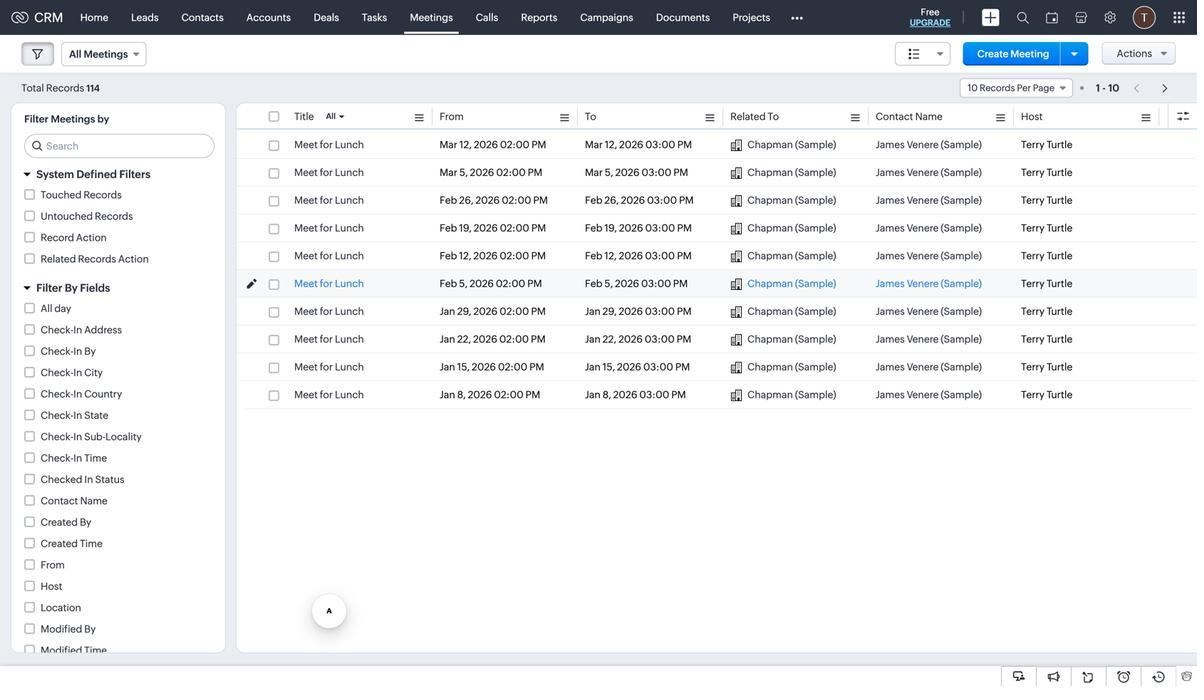 Task type: vqa. For each thing, say whether or not it's contained in the screenshot.
than
no



Task type: locate. For each thing, give the bounding box(es) containing it.
26, for feb 26, 2026 02:00 pm
[[459, 195, 474, 206]]

2026 up jan 15, 2026 02:00 pm
[[473, 334, 498, 345]]

all meetings
[[69, 48, 128, 60]]

pm for feb 5, 2026 03:00 pm
[[674, 278, 688, 289]]

4 terry turtle from the top
[[1022, 222, 1073, 234]]

29, down feb 5, 2026 03:00 pm
[[603, 306, 617, 317]]

terry for feb 5, 2026 03:00 pm
[[1022, 278, 1045, 289]]

03:00 down "jan 29, 2026 03:00 pm"
[[645, 334, 675, 345]]

0 horizontal spatial 15,
[[458, 362, 470, 373]]

6 chapman (sample) from the top
[[748, 278, 837, 289]]

host
[[1022, 111, 1043, 122], [41, 581, 62, 593]]

8 venere from the top
[[907, 334, 939, 345]]

reports link
[[510, 0, 569, 35]]

meet
[[294, 139, 318, 150], [294, 167, 318, 178], [294, 195, 318, 206], [294, 222, 318, 234], [294, 250, 318, 262], [294, 278, 318, 289], [294, 306, 318, 317], [294, 334, 318, 345], [294, 362, 318, 373], [294, 389, 318, 401]]

filter for filter meetings by
[[24, 113, 49, 125]]

2026 up jan 15, 2026 03:00 pm
[[619, 334, 643, 345]]

2026 down mar 12, 2026 03:00 pm
[[616, 167, 640, 178]]

2 19, from the left
[[605, 222, 617, 234]]

chapman for mar 12, 2026 03:00 pm
[[748, 139, 794, 150]]

pm for feb 12, 2026 03:00 pm
[[677, 250, 692, 262]]

7 chapman from the top
[[748, 306, 794, 317]]

Search text field
[[25, 135, 214, 158]]

0 horizontal spatial host
[[41, 581, 62, 593]]

0 horizontal spatial 10
[[968, 83, 978, 93]]

2026 for jan 15, 2026 02:00 pm
[[472, 362, 496, 373]]

james venere (sample) for feb 19, 2026 03:00 pm
[[876, 222, 983, 234]]

by up created time
[[80, 517, 91, 528]]

5, down mar 12, 2026 03:00 pm
[[605, 167, 614, 178]]

2 vertical spatial time
[[84, 645, 107, 657]]

1 chapman (sample) link from the top
[[731, 138, 837, 152]]

terry for feb 12, 2026 03:00 pm
[[1022, 250, 1045, 262]]

pm up feb 26, 2026 02:00 pm
[[528, 167, 543, 178]]

check- down all day
[[41, 324, 73, 336]]

10 lunch from the top
[[335, 389, 364, 401]]

check-in state
[[41, 410, 109, 421]]

check- up checked
[[41, 453, 73, 464]]

records for untouched
[[95, 211, 133, 222]]

10 records per page
[[968, 83, 1055, 93]]

8 chapman from the top
[[748, 334, 794, 345]]

time
[[84, 453, 107, 464], [80, 538, 103, 550], [84, 645, 107, 657]]

6 meet from the top
[[294, 278, 318, 289]]

7 meet from the top
[[294, 306, 318, 317]]

filters
[[119, 168, 151, 181]]

lunch for mar 5, 2026 02:00 pm
[[335, 167, 364, 178]]

turtle for feb 19, 2026 03:00 pm
[[1047, 222, 1073, 234]]

pm for feb 5, 2026 02:00 pm
[[528, 278, 542, 289]]

related to
[[731, 111, 780, 122]]

untouched records
[[41, 211, 133, 222]]

0 vertical spatial from
[[440, 111, 464, 122]]

check- up check-in time
[[41, 431, 73, 443]]

chapman (sample) link for feb 26, 2026 03:00 pm
[[731, 193, 837, 207]]

2026 down mar 5, 2026 02:00 pm
[[476, 195, 500, 206]]

3 terry from the top
[[1022, 195, 1045, 206]]

feb up feb 5, 2026 03:00 pm
[[585, 250, 603, 262]]

filter by fields button
[[11, 276, 225, 301]]

02:00 up jan 22, 2026 02:00 pm
[[500, 306, 529, 317]]

5 lunch from the top
[[335, 250, 364, 262]]

6 terry from the top
[[1022, 278, 1045, 289]]

james for jan 22, 2026 03:00 pm
[[876, 334, 905, 345]]

check- for check-in state
[[41, 410, 73, 421]]

chapman
[[748, 139, 794, 150], [748, 167, 794, 178], [748, 195, 794, 206], [748, 222, 794, 234], [748, 250, 794, 262], [748, 278, 794, 289], [748, 306, 794, 317], [748, 334, 794, 345], [748, 362, 794, 373], [748, 389, 794, 401]]

in
[[73, 324, 82, 336], [73, 346, 82, 357], [73, 367, 82, 379], [73, 389, 82, 400], [73, 410, 82, 421], [73, 431, 82, 443], [73, 453, 82, 464], [84, 474, 93, 486]]

7 james venere (sample) from the top
[[876, 306, 983, 317]]

in left the city
[[73, 367, 82, 379]]

1 29, from the left
[[458, 306, 472, 317]]

venere for feb 12, 2026 03:00 pm
[[907, 250, 939, 262]]

filter inside dropdown button
[[36, 282, 62, 294]]

calendar image
[[1047, 12, 1059, 23]]

4 meet from the top
[[294, 222, 318, 234]]

02:00 up mar 5, 2026 02:00 pm
[[500, 139, 530, 150]]

1 horizontal spatial contact
[[876, 111, 914, 122]]

8 meet from the top
[[294, 334, 318, 345]]

venere for jan 29, 2026 03:00 pm
[[907, 306, 939, 317]]

terry turtle
[[1022, 139, 1073, 150], [1022, 167, 1073, 178], [1022, 195, 1073, 206], [1022, 222, 1073, 234], [1022, 250, 1073, 262], [1022, 278, 1073, 289], [1022, 306, 1073, 317], [1022, 334, 1073, 345], [1022, 362, 1073, 373], [1022, 389, 1073, 401]]

by
[[97, 113, 109, 125]]

4 meet for lunch link from the top
[[294, 221, 364, 235]]

chapman (sample) for mar 12, 2026 03:00 pm
[[748, 139, 837, 150]]

6 james from the top
[[876, 278, 905, 289]]

pm for jan 22, 2026 02:00 pm
[[531, 334, 546, 345]]

chapman (sample) for feb 5, 2026 03:00 pm
[[748, 278, 837, 289]]

3 venere from the top
[[907, 195, 939, 206]]

feb 19, 2026 02:00 pm
[[440, 222, 546, 234]]

records inside field
[[980, 83, 1016, 93]]

114
[[86, 83, 100, 94]]

from down created time
[[41, 560, 65, 571]]

in up check-in state
[[73, 389, 82, 400]]

9 meet for lunch from the top
[[294, 362, 364, 373]]

jan up jan 15, 2026 03:00 pm
[[585, 334, 601, 345]]

pm up feb 26, 2026 03:00 pm
[[674, 167, 689, 178]]

in for time
[[73, 453, 82, 464]]

all for all
[[326, 112, 336, 121]]

mar up mar 5, 2026 03:00 pm
[[585, 139, 603, 150]]

2 meet for lunch from the top
[[294, 167, 364, 178]]

0 horizontal spatial 19,
[[459, 222, 472, 234]]

03:00 down feb 12, 2026 03:00 pm
[[642, 278, 672, 289]]

meet for lunch link
[[294, 138, 364, 152], [294, 165, 364, 180], [294, 193, 364, 207], [294, 221, 364, 235], [294, 249, 364, 263], [294, 277, 364, 291], [294, 304, 364, 319], [294, 332, 364, 347], [294, 360, 364, 374], [294, 388, 364, 402]]

0 vertical spatial action
[[76, 232, 107, 244]]

9 for from the top
[[320, 362, 333, 373]]

3 terry turtle from the top
[[1022, 195, 1073, 206]]

feb down mar 5, 2026 02:00 pm
[[440, 195, 457, 206]]

1 vertical spatial modified
[[41, 645, 82, 657]]

2 15, from the left
[[603, 362, 616, 373]]

jan
[[440, 306, 456, 317], [585, 306, 601, 317], [440, 334, 456, 345], [585, 334, 601, 345], [440, 362, 456, 373], [585, 362, 601, 373], [440, 389, 456, 401], [585, 389, 601, 401]]

meet for lunch link for jan 8, 2026 02:00 pm
[[294, 388, 364, 402]]

james venere (sample) for mar 12, 2026 03:00 pm
[[876, 139, 983, 150]]

check-in city
[[41, 367, 103, 379]]

0 vertical spatial name
[[916, 111, 943, 122]]

5 terry from the top
[[1022, 250, 1045, 262]]

filter for filter by fields
[[36, 282, 62, 294]]

time down modified by
[[84, 645, 107, 657]]

check- up check-in city in the left of the page
[[41, 346, 73, 357]]

02:00 down feb 26, 2026 02:00 pm
[[500, 222, 530, 234]]

feb 26, 2026 02:00 pm
[[440, 195, 548, 206]]

1 for from the top
[[320, 139, 333, 150]]

0 vertical spatial contact
[[876, 111, 914, 122]]

2026 down feb 5, 2026 02:00 pm
[[474, 306, 498, 317]]

1 modified from the top
[[41, 624, 82, 635]]

3 chapman (sample) from the top
[[748, 195, 837, 206]]

meetings
[[410, 12, 453, 23], [84, 48, 128, 60], [51, 113, 95, 125]]

total records 114
[[21, 82, 100, 94]]

pm for jan 8, 2026 03:00 pm
[[672, 389, 687, 401]]

james venere (sample) link for mar 12, 2026 03:00 pm
[[876, 138, 983, 152]]

pm up feb 19, 2026 03:00 pm
[[680, 195, 694, 206]]

0 vertical spatial all
[[69, 48, 81, 60]]

terry turtle for feb 19, 2026 03:00 pm
[[1022, 222, 1073, 234]]

2 vertical spatial meetings
[[51, 113, 95, 125]]

related records action
[[41, 253, 149, 265]]

1 horizontal spatial contact name
[[876, 111, 943, 122]]

2 james venere (sample) link from the top
[[876, 165, 983, 180]]

5 james from the top
[[876, 250, 905, 262]]

2 22, from the left
[[603, 334, 617, 345]]

None field
[[895, 42, 951, 66]]

7 james venere (sample) link from the top
[[876, 304, 983, 319]]

all right "title"
[[326, 112, 336, 121]]

8 chapman (sample) link from the top
[[731, 332, 837, 347]]

1 horizontal spatial 22,
[[603, 334, 617, 345]]

jan down feb 5, 2026 02:00 pm
[[440, 306, 456, 317]]

5 meet from the top
[[294, 250, 318, 262]]

by up day
[[65, 282, 78, 294]]

7 venere from the top
[[907, 306, 939, 317]]

1 horizontal spatial 19,
[[605, 222, 617, 234]]

0 vertical spatial meetings
[[410, 12, 453, 23]]

pm down feb 26, 2026 03:00 pm
[[678, 222, 692, 234]]

0 horizontal spatial contact name
[[41, 496, 108, 507]]

contact
[[876, 111, 914, 122], [41, 496, 78, 507]]

feb 19, 2026 03:00 pm
[[585, 222, 692, 234]]

2 terry from the top
[[1022, 167, 1045, 178]]

2026 for feb 26, 2026 02:00 pm
[[476, 195, 500, 206]]

2 chapman (sample) link from the top
[[731, 165, 837, 180]]

crm link
[[11, 10, 63, 25]]

name down checked in status
[[80, 496, 108, 507]]

1 vertical spatial from
[[41, 560, 65, 571]]

check- down the check-in country
[[41, 410, 73, 421]]

1 vertical spatial related
[[41, 253, 76, 265]]

0 vertical spatial contact name
[[876, 111, 943, 122]]

1 horizontal spatial 8,
[[603, 389, 612, 401]]

state
[[84, 410, 109, 421]]

pm for feb 19, 2026 03:00 pm
[[678, 222, 692, 234]]

2 check- from the top
[[41, 346, 73, 357]]

03:00 down jan 15, 2026 03:00 pm
[[640, 389, 670, 401]]

7 chapman (sample) from the top
[[748, 306, 837, 317]]

0 vertical spatial filter
[[24, 113, 49, 125]]

turtle for feb 5, 2026 03:00 pm
[[1047, 278, 1073, 289]]

pm
[[532, 139, 547, 150], [678, 139, 693, 150], [528, 167, 543, 178], [674, 167, 689, 178], [534, 195, 548, 206], [680, 195, 694, 206], [532, 222, 546, 234], [678, 222, 692, 234], [532, 250, 546, 262], [677, 250, 692, 262], [528, 278, 542, 289], [674, 278, 688, 289], [531, 306, 546, 317], [677, 306, 692, 317], [531, 334, 546, 345], [677, 334, 692, 345], [530, 362, 545, 373], [676, 362, 690, 373], [526, 389, 541, 401], [672, 389, 687, 401]]

jan up jan 15, 2026 02:00 pm
[[440, 334, 456, 345]]

0 vertical spatial time
[[84, 453, 107, 464]]

8 for from the top
[[320, 334, 333, 345]]

free upgrade
[[910, 7, 951, 27]]

0 horizontal spatial contact
[[41, 496, 78, 507]]

0 horizontal spatial 29,
[[458, 306, 472, 317]]

7 lunch from the top
[[335, 306, 364, 317]]

meet for mar 12, 2026 02:00 pm
[[294, 139, 318, 150]]

terry for jan 15, 2026 03:00 pm
[[1022, 362, 1045, 373]]

in up checked in status
[[73, 453, 82, 464]]

1 venere from the top
[[907, 139, 939, 150]]

02:00 down feb 19, 2026 02:00 pm at the top
[[500, 250, 530, 262]]

chapman (sample)
[[748, 139, 837, 150], [748, 167, 837, 178], [748, 195, 837, 206], [748, 222, 837, 234], [748, 250, 837, 262], [748, 278, 837, 289], [748, 306, 837, 317], [748, 334, 837, 345], [748, 362, 837, 373], [748, 389, 837, 401]]

03:00 for feb 12, 2026 03:00 pm
[[645, 250, 675, 262]]

check- for check-in country
[[41, 389, 73, 400]]

8,
[[458, 389, 466, 401], [603, 389, 612, 401]]

meetings left calls link
[[410, 12, 453, 23]]

pm down "jan 29, 2026 03:00 pm"
[[677, 334, 692, 345]]

chapman (sample) link for jan 8, 2026 03:00 pm
[[731, 388, 837, 402]]

2026 for feb 26, 2026 03:00 pm
[[621, 195, 646, 206]]

02:00 down jan 15, 2026 02:00 pm
[[494, 389, 524, 401]]

1 horizontal spatial 15,
[[603, 362, 616, 373]]

by up the city
[[84, 346, 96, 357]]

4 check- from the top
[[41, 389, 73, 400]]

9 venere from the top
[[907, 362, 939, 373]]

1 horizontal spatial all
[[69, 48, 81, 60]]

pm down jan 29, 2026 02:00 pm on the top
[[531, 334, 546, 345]]

2026 for jan 15, 2026 03:00 pm
[[618, 362, 642, 373]]

mar 5, 2026 03:00 pm
[[585, 167, 689, 178]]

system defined filters button
[[11, 162, 225, 187]]

7 turtle from the top
[[1047, 306, 1073, 317]]

12, for feb 12, 2026 02:00 pm
[[459, 250, 472, 262]]

6 lunch from the top
[[335, 278, 364, 289]]

2 meet from the top
[[294, 167, 318, 178]]

for for jan 8, 2026 02:00 pm
[[320, 389, 333, 401]]

2 vertical spatial all
[[41, 303, 52, 314]]

create meeting
[[978, 48, 1050, 60]]

lunch for feb 19, 2026 02:00 pm
[[335, 222, 364, 234]]

profile image
[[1134, 6, 1157, 29]]

jan 15, 2026 02:00 pm
[[440, 362, 545, 373]]

tasks
[[362, 12, 387, 23]]

1 vertical spatial action
[[118, 253, 149, 265]]

system defined filters
[[36, 168, 151, 181]]

1 vertical spatial contact name
[[41, 496, 108, 507]]

mar up mar 5, 2026 02:00 pm
[[440, 139, 458, 150]]

2026 down mar 5, 2026 03:00 pm
[[621, 195, 646, 206]]

records up fields
[[78, 253, 116, 265]]

2026 up feb 12, 2026 02:00 pm on the top left
[[474, 222, 498, 234]]

feb
[[440, 195, 457, 206], [585, 195, 603, 206], [440, 222, 457, 234], [585, 222, 603, 234], [440, 250, 457, 262], [585, 250, 603, 262], [440, 278, 457, 289], [585, 278, 603, 289]]

02:00
[[500, 139, 530, 150], [497, 167, 526, 178], [502, 195, 532, 206], [500, 222, 530, 234], [500, 250, 530, 262], [496, 278, 526, 289], [500, 306, 529, 317], [500, 334, 529, 345], [498, 362, 528, 373], [494, 389, 524, 401]]

turtle for jan 8, 2026 03:00 pm
[[1047, 389, 1073, 401]]

1 meet from the top
[[294, 139, 318, 150]]

2026 down jan 15, 2026 03:00 pm
[[614, 389, 638, 401]]

1 horizontal spatial 26,
[[605, 195, 619, 206]]

0 horizontal spatial 22,
[[458, 334, 471, 345]]

1 james venere (sample) link from the top
[[876, 138, 983, 152]]

03:00 up mar 5, 2026 03:00 pm
[[646, 139, 676, 150]]

2026 for feb 19, 2026 03:00 pm
[[619, 222, 644, 234]]

jan for jan 15, 2026 03:00 pm
[[585, 362, 601, 373]]

terry
[[1022, 139, 1045, 150], [1022, 167, 1045, 178], [1022, 195, 1045, 206], [1022, 222, 1045, 234], [1022, 250, 1045, 262], [1022, 278, 1045, 289], [1022, 306, 1045, 317], [1022, 334, 1045, 345], [1022, 362, 1045, 373], [1022, 389, 1045, 401]]

chapman for mar 5, 2026 03:00 pm
[[748, 167, 794, 178]]

pm for jan 15, 2026 03:00 pm
[[676, 362, 690, 373]]

james for jan 8, 2026 03:00 pm
[[876, 389, 905, 401]]

12, up feb 5, 2026 03:00 pm
[[605, 250, 617, 262]]

4 chapman (sample) link from the top
[[731, 221, 837, 235]]

action
[[76, 232, 107, 244], [118, 253, 149, 265]]

10 chapman (sample) link from the top
[[731, 388, 837, 402]]

7 james from the top
[[876, 306, 905, 317]]

host up location
[[41, 581, 62, 593]]

country
[[84, 389, 122, 400]]

modified down modified by
[[41, 645, 82, 657]]

02:00 down jan 22, 2026 02:00 pm
[[498, 362, 528, 373]]

chapman (sample) for jan 15, 2026 03:00 pm
[[748, 362, 837, 373]]

modified
[[41, 624, 82, 635], [41, 645, 82, 657]]

chapman for feb 19, 2026 03:00 pm
[[748, 222, 794, 234]]

chapman (sample) link
[[731, 138, 837, 152], [731, 165, 837, 180], [731, 193, 837, 207], [731, 221, 837, 235], [731, 249, 837, 263], [731, 277, 837, 291], [731, 304, 837, 319], [731, 332, 837, 347], [731, 360, 837, 374], [731, 388, 837, 402]]

02:00 for feb 26, 2026 02:00 pm
[[502, 195, 532, 206]]

james venere (sample) link
[[876, 138, 983, 152], [876, 165, 983, 180], [876, 193, 983, 207], [876, 221, 983, 235], [876, 249, 983, 263], [876, 277, 983, 291], [876, 304, 983, 319], [876, 332, 983, 347], [876, 360, 983, 374], [876, 388, 983, 402]]

02:00 for jan 29, 2026 02:00 pm
[[500, 306, 529, 317]]

turtle for jan 29, 2026 03:00 pm
[[1047, 306, 1073, 317]]

projects
[[733, 12, 771, 23]]

Other Modules field
[[782, 6, 813, 29]]

meet for feb 26, 2026 02:00 pm
[[294, 195, 318, 206]]

7 for from the top
[[320, 306, 333, 317]]

mar 5, 2026 02:00 pm
[[440, 167, 543, 178]]

-
[[1103, 82, 1107, 94]]

10 meet from the top
[[294, 389, 318, 401]]

row group
[[237, 131, 1198, 409]]

3 for from the top
[[320, 195, 333, 206]]

jan 22, 2026 02:00 pm
[[440, 334, 546, 345]]

6 terry turtle from the top
[[1022, 278, 1073, 289]]

for for feb 5, 2026 02:00 pm
[[320, 278, 333, 289]]

pm for jan 8, 2026 02:00 pm
[[526, 389, 541, 401]]

lunch for jan 22, 2026 02:00 pm
[[335, 334, 364, 345]]

feb up feb 12, 2026 03:00 pm
[[585, 222, 603, 234]]

9 chapman (sample) from the top
[[748, 362, 837, 373]]

chapman (sample) link for jan 15, 2026 03:00 pm
[[731, 360, 837, 374]]

for
[[320, 139, 333, 150], [320, 167, 333, 178], [320, 195, 333, 206], [320, 222, 333, 234], [320, 250, 333, 262], [320, 278, 333, 289], [320, 306, 333, 317], [320, 334, 333, 345], [320, 362, 333, 373], [320, 389, 333, 401]]

03:00 down jan 22, 2026 03:00 pm
[[644, 362, 674, 373]]

3 james venere (sample) from the top
[[876, 195, 983, 206]]

12, up feb 5, 2026 02:00 pm
[[459, 250, 472, 262]]

all up total records 114
[[69, 48, 81, 60]]

meetings inside field
[[84, 48, 128, 60]]

for for jan 29, 2026 02:00 pm
[[320, 306, 333, 317]]

9 turtle from the top
[[1047, 362, 1073, 373]]

turtle for jan 22, 2026 03:00 pm
[[1047, 334, 1073, 345]]

0 horizontal spatial related
[[41, 253, 76, 265]]

pm down feb 19, 2026 02:00 pm at the top
[[532, 250, 546, 262]]

02:00 for jan 15, 2026 02:00 pm
[[498, 362, 528, 373]]

5, for feb 5, 2026 02:00 pm
[[459, 278, 468, 289]]

filter down 'total'
[[24, 113, 49, 125]]

1 horizontal spatial host
[[1022, 111, 1043, 122]]

2 created from the top
[[41, 538, 78, 550]]

chapman for feb 26, 2026 03:00 pm
[[748, 195, 794, 206]]

1 horizontal spatial 29,
[[603, 306, 617, 317]]

1 horizontal spatial related
[[731, 111, 766, 122]]

address
[[84, 324, 122, 336]]

10 meet for lunch from the top
[[294, 389, 364, 401]]

22, up jan 15, 2026 02:00 pm
[[458, 334, 471, 345]]

james venere (sample) for jan 29, 2026 03:00 pm
[[876, 306, 983, 317]]

2 horizontal spatial all
[[326, 112, 336, 121]]

0 vertical spatial modified
[[41, 624, 82, 635]]

22, for jan 22, 2026 03:00 pm
[[603, 334, 617, 345]]

26,
[[459, 195, 474, 206], [605, 195, 619, 206]]

2 lunch from the top
[[335, 167, 364, 178]]

5,
[[460, 167, 468, 178], [605, 167, 614, 178], [459, 278, 468, 289], [605, 278, 613, 289]]

all for all meetings
[[69, 48, 81, 60]]

jan up jan 8, 2026 02:00 pm
[[440, 362, 456, 373]]

7 meet for lunch from the top
[[294, 306, 364, 317]]

19,
[[459, 222, 472, 234], [605, 222, 617, 234]]

2 for from the top
[[320, 167, 333, 178]]

3 chapman (sample) link from the top
[[731, 193, 837, 207]]

james for feb 5, 2026 03:00 pm
[[876, 278, 905, 289]]

6 meet for lunch from the top
[[294, 278, 364, 289]]

venere
[[907, 139, 939, 150], [907, 167, 939, 178], [907, 195, 939, 206], [907, 222, 939, 234], [907, 250, 939, 262], [907, 278, 939, 289], [907, 306, 939, 317], [907, 334, 939, 345], [907, 362, 939, 373], [907, 389, 939, 401]]

1 19, from the left
[[459, 222, 472, 234]]

3 meet for lunch from the top
[[294, 195, 364, 206]]

1 vertical spatial created
[[41, 538, 78, 550]]

8, for jan 8, 2026 02:00 pm
[[458, 389, 466, 401]]

9 terry from the top
[[1022, 362, 1045, 373]]

in for city
[[73, 367, 82, 379]]

2026 down jan 15, 2026 02:00 pm
[[468, 389, 492, 401]]

2026 up "jan 29, 2026 03:00 pm"
[[615, 278, 640, 289]]

records for total
[[46, 82, 84, 94]]

3 chapman from the top
[[748, 195, 794, 206]]

6 turtle from the top
[[1047, 278, 1073, 289]]

3 james from the top
[[876, 195, 905, 206]]

lunch for jan 15, 2026 02:00 pm
[[335, 362, 364, 373]]

10 Records Per Page field
[[960, 78, 1074, 98]]

1 horizontal spatial to
[[768, 111, 780, 122]]

1 vertical spatial time
[[80, 538, 103, 550]]

by up modified time
[[84, 624, 96, 635]]

3 check- from the top
[[41, 367, 73, 379]]

6 venere from the top
[[907, 278, 939, 289]]

records down the defined
[[84, 189, 122, 201]]

filter
[[24, 113, 49, 125], [36, 282, 62, 294]]

pm down jan 15, 2026 02:00 pm
[[526, 389, 541, 401]]

terry for jan 22, 2026 03:00 pm
[[1022, 334, 1045, 345]]

1 terry from the top
[[1022, 139, 1045, 150]]

4 terry from the top
[[1022, 222, 1045, 234]]

venere for feb 26, 2026 03:00 pm
[[907, 195, 939, 206]]

home
[[80, 12, 108, 23]]

pm down jan 22, 2026 03:00 pm
[[676, 362, 690, 373]]

1 horizontal spatial action
[[118, 253, 149, 265]]

15, up jan 8, 2026 03:00 pm on the bottom
[[603, 362, 616, 373]]

1 vertical spatial name
[[80, 496, 108, 507]]

5 meet for lunch from the top
[[294, 250, 364, 262]]

1 vertical spatial filter
[[36, 282, 62, 294]]

0 vertical spatial related
[[731, 111, 766, 122]]

2 venere from the top
[[907, 167, 939, 178]]

lunch
[[335, 139, 364, 150], [335, 167, 364, 178], [335, 195, 364, 206], [335, 222, 364, 234], [335, 250, 364, 262], [335, 278, 364, 289], [335, 306, 364, 317], [335, 334, 364, 345], [335, 362, 364, 373], [335, 389, 364, 401]]

03:00 down feb 26, 2026 03:00 pm
[[646, 222, 676, 234]]

related
[[731, 111, 766, 122], [41, 253, 76, 265]]

contact name up the created by
[[41, 496, 108, 507]]

02:00 down jan 29, 2026 02:00 pm on the top
[[500, 334, 529, 345]]

jan 29, 2026 03:00 pm
[[585, 306, 692, 317]]

meetings up "114"
[[84, 48, 128, 60]]

10 inside field
[[968, 83, 978, 93]]

10 venere from the top
[[907, 389, 939, 401]]

5, down mar 12, 2026 02:00 pm at the top of the page
[[460, 167, 468, 178]]

meet for lunch for jan 22, 2026 02:00 pm
[[294, 334, 364, 345]]

create menu element
[[974, 0, 1009, 35]]

2 terry turtle from the top
[[1022, 167, 1073, 178]]

james
[[876, 139, 905, 150], [876, 167, 905, 178], [876, 195, 905, 206], [876, 222, 905, 234], [876, 250, 905, 262], [876, 278, 905, 289], [876, 306, 905, 317], [876, 334, 905, 345], [876, 362, 905, 373], [876, 389, 905, 401]]

all inside field
[[69, 48, 81, 60]]

(sample)
[[796, 139, 837, 150], [941, 139, 983, 150], [796, 167, 837, 178], [941, 167, 983, 178], [796, 195, 837, 206], [941, 195, 983, 206], [796, 222, 837, 234], [941, 222, 983, 234], [796, 250, 837, 262], [941, 250, 983, 262], [796, 278, 837, 289], [941, 278, 983, 289], [796, 306, 837, 317], [941, 306, 983, 317], [796, 334, 837, 345], [941, 334, 983, 345], [796, 362, 837, 373], [941, 362, 983, 373], [796, 389, 837, 401], [941, 389, 983, 401]]

pm down feb 19, 2026 03:00 pm
[[677, 250, 692, 262]]

26, down mar 5, 2026 03:00 pm
[[605, 195, 619, 206]]

4 meet for lunch from the top
[[294, 222, 364, 234]]

0 vertical spatial created
[[41, 517, 78, 528]]

2026 up jan 8, 2026 03:00 pm on the bottom
[[618, 362, 642, 373]]

0 horizontal spatial 26,
[[459, 195, 474, 206]]

create menu image
[[983, 9, 1000, 26]]

2 james venere (sample) from the top
[[876, 167, 983, 178]]

feb 5, 2026 02:00 pm
[[440, 278, 542, 289]]

pm down jan 22, 2026 02:00 pm
[[530, 362, 545, 373]]

03:00 up feb 26, 2026 03:00 pm
[[642, 167, 672, 178]]

2026 for jan 8, 2026 02:00 pm
[[468, 389, 492, 401]]

0 horizontal spatial all
[[41, 303, 52, 314]]

turtle
[[1047, 139, 1073, 150], [1047, 167, 1073, 178], [1047, 195, 1073, 206], [1047, 222, 1073, 234], [1047, 250, 1073, 262], [1047, 278, 1073, 289], [1047, 306, 1073, 317], [1047, 334, 1073, 345], [1047, 362, 1073, 373], [1047, 389, 1073, 401]]

02:00 for jan 8, 2026 02:00 pm
[[494, 389, 524, 401]]

0 horizontal spatial 8,
[[458, 389, 466, 401]]

feb up "jan 29, 2026 03:00 pm"
[[585, 278, 603, 289]]

03:00 up jan 22, 2026 03:00 pm
[[645, 306, 675, 317]]

2026 up feb 5, 2026 02:00 pm
[[474, 250, 498, 262]]

8, down jan 15, 2026 03:00 pm
[[603, 389, 612, 401]]

9 meet from the top
[[294, 362, 318, 373]]

documents link
[[645, 0, 722, 35]]

for for jan 15, 2026 02:00 pm
[[320, 362, 333, 373]]

feb up feb 12, 2026 02:00 pm on the top left
[[440, 222, 457, 234]]

feb for feb 12, 2026 03:00 pm
[[585, 250, 603, 262]]

action up filter by fields dropdown button
[[118, 253, 149, 265]]

2026 up jan 8, 2026 02:00 pm
[[472, 362, 496, 373]]

1 vertical spatial all
[[326, 112, 336, 121]]

4 venere from the top
[[907, 222, 939, 234]]

1 vertical spatial contact
[[41, 496, 78, 507]]

2 chapman (sample) from the top
[[748, 167, 837, 178]]

1 chapman (sample) from the top
[[748, 139, 837, 150]]

all day
[[41, 303, 71, 314]]

5 chapman (sample) from the top
[[748, 250, 837, 262]]

0 horizontal spatial to
[[585, 111, 597, 122]]

meetings left by
[[51, 113, 95, 125]]

8 james from the top
[[876, 334, 905, 345]]

1 15, from the left
[[458, 362, 470, 373]]

pm up jan 22, 2026 02:00 pm
[[531, 306, 546, 317]]

create meeting button
[[964, 42, 1064, 66]]

records for related
[[78, 253, 116, 265]]

8 lunch from the top
[[335, 334, 364, 345]]

check-in address
[[41, 324, 122, 336]]

terry turtle for jan 8, 2026 03:00 pm
[[1022, 389, 1073, 401]]

by inside dropdown button
[[65, 282, 78, 294]]

3 turtle from the top
[[1047, 195, 1073, 206]]

contact down "size" image
[[876, 111, 914, 122]]

time down "sub-"
[[84, 453, 107, 464]]

19, up feb 12, 2026 03:00 pm
[[605, 222, 617, 234]]

pm down feb 12, 2026 02:00 pm on the top left
[[528, 278, 542, 289]]

jan down feb 5, 2026 03:00 pm
[[585, 306, 601, 317]]

10
[[1109, 82, 1120, 94], [968, 83, 978, 93]]

touched records
[[41, 189, 122, 201]]

8 james venere (sample) from the top
[[876, 334, 983, 345]]

1 vertical spatial meetings
[[84, 48, 128, 60]]

turtle for feb 12, 2026 03:00 pm
[[1047, 250, 1073, 262]]

to
[[585, 111, 597, 122], [768, 111, 780, 122]]

1 horizontal spatial name
[[916, 111, 943, 122]]

feb up feb 5, 2026 02:00 pm
[[440, 250, 457, 262]]

feb 12, 2026 03:00 pm
[[585, 250, 692, 262]]

meet for lunch for feb 26, 2026 02:00 pm
[[294, 195, 364, 206]]

for for mar 12, 2026 02:00 pm
[[320, 139, 333, 150]]

12, up mar 5, 2026 03:00 pm
[[605, 139, 618, 150]]

status
[[95, 474, 125, 486]]

james venere (sample) link for feb 5, 2026 03:00 pm
[[876, 277, 983, 291]]

4 turtle from the top
[[1047, 222, 1073, 234]]

9 james venere (sample) link from the top
[[876, 360, 983, 374]]

7 chapman (sample) link from the top
[[731, 304, 837, 319]]

pm down feb 26, 2026 02:00 pm
[[532, 222, 546, 234]]

5 chapman from the top
[[748, 250, 794, 262]]

pm down jan 15, 2026 03:00 pm
[[672, 389, 687, 401]]

2026 for jan 29, 2026 02:00 pm
[[474, 306, 498, 317]]

terry turtle for jan 15, 2026 03:00 pm
[[1022, 362, 1073, 373]]

host down per in the top right of the page
[[1022, 111, 1043, 122]]

in left "sub-"
[[73, 431, 82, 443]]

record action
[[41, 232, 107, 244]]

2026 down feb 5, 2026 03:00 pm
[[619, 306, 643, 317]]

feb 26, 2026 03:00 pm
[[585, 195, 694, 206]]

terry for jan 8, 2026 03:00 pm
[[1022, 389, 1045, 401]]

modified down location
[[41, 624, 82, 635]]

10 james venere (sample) link from the top
[[876, 388, 983, 402]]

3 meet for lunch link from the top
[[294, 193, 364, 207]]



Task type: describe. For each thing, give the bounding box(es) containing it.
5, for mar 5, 2026 03:00 pm
[[605, 167, 614, 178]]

by for created
[[80, 517, 91, 528]]

03:00 for mar 12, 2026 03:00 pm
[[646, 139, 676, 150]]

feb for feb 26, 2026 03:00 pm
[[585, 195, 603, 206]]

modified time
[[41, 645, 107, 657]]

02:00 for mar 12, 2026 02:00 pm
[[500, 139, 530, 150]]

turtle for mar 12, 2026 03:00 pm
[[1047, 139, 1073, 150]]

calls link
[[465, 0, 510, 35]]

actions
[[1118, 48, 1153, 59]]

records for 10
[[980, 83, 1016, 93]]

5, for feb 5, 2026 03:00 pm
[[605, 278, 613, 289]]

logo image
[[11, 12, 29, 23]]

meet for lunch link for jan 29, 2026 02:00 pm
[[294, 304, 364, 319]]

check-in by
[[41, 346, 96, 357]]

venere for jan 22, 2026 03:00 pm
[[907, 334, 939, 345]]

check- for check-in city
[[41, 367, 73, 379]]

modified by
[[41, 624, 96, 635]]

0 horizontal spatial name
[[80, 496, 108, 507]]

tasks link
[[351, 0, 399, 35]]

mar for mar 12, 2026 02:00 pm
[[440, 139, 458, 150]]

turtle for feb 26, 2026 03:00 pm
[[1047, 195, 1073, 206]]

jan 29, 2026 02:00 pm
[[440, 306, 546, 317]]

1 horizontal spatial 10
[[1109, 82, 1120, 94]]

home link
[[69, 0, 120, 35]]

check-in sub-locality
[[41, 431, 142, 443]]

pm for jan 22, 2026 03:00 pm
[[677, 334, 692, 345]]

meetings link
[[399, 0, 465, 35]]

for for feb 19, 2026 02:00 pm
[[320, 222, 333, 234]]

search element
[[1009, 0, 1038, 35]]

filter meetings by
[[24, 113, 109, 125]]

crm
[[34, 10, 63, 25]]

12, for mar 12, 2026 03:00 pm
[[605, 139, 618, 150]]

defined
[[76, 168, 117, 181]]

james venere (sample) link for feb 12, 2026 03:00 pm
[[876, 249, 983, 263]]

day
[[54, 303, 71, 314]]

for for jan 22, 2026 02:00 pm
[[320, 334, 333, 345]]

in for status
[[84, 474, 93, 486]]

leads link
[[120, 0, 170, 35]]

1 - 10
[[1097, 82, 1120, 94]]

leads
[[131, 12, 159, 23]]

All Meetings field
[[61, 42, 147, 66]]

created time
[[41, 538, 103, 550]]

terry for jan 29, 2026 03:00 pm
[[1022, 306, 1045, 317]]

jan for jan 22, 2026 02:00 pm
[[440, 334, 456, 345]]

documents
[[657, 12, 710, 23]]

locality
[[106, 431, 142, 443]]

filter by fields
[[36, 282, 110, 294]]

james venere (sample) for jan 8, 2026 03:00 pm
[[876, 389, 983, 401]]

campaigns link
[[569, 0, 645, 35]]

jan 8, 2026 03:00 pm
[[585, 389, 687, 401]]

contacts
[[182, 12, 224, 23]]

fields
[[80, 282, 110, 294]]

feb 12, 2026 02:00 pm
[[440, 250, 546, 262]]

city
[[84, 367, 103, 379]]

calls
[[476, 12, 499, 23]]

check- for check-in sub-locality
[[41, 431, 73, 443]]

for for mar 5, 2026 02:00 pm
[[320, 167, 333, 178]]

jan 22, 2026 03:00 pm
[[585, 334, 692, 345]]

2026 for feb 12, 2026 02:00 pm
[[474, 250, 498, 262]]

meet for jan 29, 2026 02:00 pm
[[294, 306, 318, 317]]

2026 for jan 22, 2026 02:00 pm
[[473, 334, 498, 345]]

02:00 for feb 12, 2026 02:00 pm
[[500, 250, 530, 262]]

15, for jan 15, 2026 02:00 pm
[[458, 362, 470, 373]]

deals
[[314, 12, 339, 23]]

terry turtle for feb 26, 2026 03:00 pm
[[1022, 195, 1073, 206]]

page
[[1034, 83, 1055, 93]]

checked
[[41, 474, 82, 486]]

search image
[[1018, 11, 1030, 24]]

profile element
[[1125, 0, 1165, 35]]

terry for mar 5, 2026 03:00 pm
[[1022, 167, 1045, 178]]

james venere (sample) for feb 12, 2026 03:00 pm
[[876, 250, 983, 262]]

mar 12, 2026 02:00 pm
[[440, 139, 547, 150]]

terry for feb 26, 2026 03:00 pm
[[1022, 195, 1045, 206]]

contacts link
[[170, 0, 235, 35]]

size image
[[909, 48, 920, 61]]

created by
[[41, 517, 91, 528]]

chapman (sample) link for feb 19, 2026 03:00 pm
[[731, 221, 837, 235]]

james venere (sample) link for jan 8, 2026 03:00 pm
[[876, 388, 983, 402]]

free
[[921, 7, 940, 17]]

19, for feb 19, 2026 02:00 pm
[[459, 222, 472, 234]]

check-in time
[[41, 453, 107, 464]]

meet for lunch link for feb 26, 2026 02:00 pm
[[294, 193, 364, 207]]

check- for check-in by
[[41, 346, 73, 357]]

in for by
[[73, 346, 82, 357]]

29, for jan 29, 2026 03:00 pm
[[603, 306, 617, 317]]

chapman (sample) for mar 5, 2026 03:00 pm
[[748, 167, 837, 178]]

jan for jan 15, 2026 02:00 pm
[[440, 362, 456, 373]]

12, for feb 12, 2026 03:00 pm
[[605, 250, 617, 262]]

check-in country
[[41, 389, 122, 400]]

upgrade
[[910, 18, 951, 27]]

lunch for jan 8, 2026 02:00 pm
[[335, 389, 364, 401]]

0 vertical spatial host
[[1022, 111, 1043, 122]]

12, for mar 12, 2026 02:00 pm
[[460, 139, 472, 150]]

sub-
[[84, 431, 106, 443]]

create
[[978, 48, 1009, 60]]

terry for mar 12, 2026 03:00 pm
[[1022, 139, 1045, 150]]

chapman (sample) for jan 22, 2026 03:00 pm
[[748, 334, 837, 345]]

james venere (sample) link for jan 15, 2026 03:00 pm
[[876, 360, 983, 374]]

system
[[36, 168, 74, 181]]

all for all day
[[41, 303, 52, 314]]

projects link
[[722, 0, 782, 35]]

checked in status
[[41, 474, 125, 486]]

meet for jan 15, 2026 02:00 pm
[[294, 362, 318, 373]]

chapman (sample) for jan 29, 2026 03:00 pm
[[748, 306, 837, 317]]

jan 15, 2026 03:00 pm
[[585, 362, 690, 373]]

in for sub-
[[73, 431, 82, 443]]

terry turtle for jan 29, 2026 03:00 pm
[[1022, 306, 1073, 317]]

2026 for mar 12, 2026 02:00 pm
[[474, 139, 498, 150]]

james for jan 29, 2026 03:00 pm
[[876, 306, 905, 317]]

0 horizontal spatial from
[[41, 560, 65, 571]]

0 horizontal spatial action
[[76, 232, 107, 244]]

total
[[21, 82, 44, 94]]

jan for jan 29, 2026 03:00 pm
[[585, 306, 601, 317]]

deals link
[[303, 0, 351, 35]]

by for modified
[[84, 624, 96, 635]]

29, for jan 29, 2026 02:00 pm
[[458, 306, 472, 317]]

terry for feb 19, 2026 03:00 pm
[[1022, 222, 1045, 234]]

03:00 for jan 8, 2026 03:00 pm
[[640, 389, 670, 401]]

meeting
[[1011, 48, 1050, 60]]

james for feb 26, 2026 03:00 pm
[[876, 195, 905, 206]]

title
[[294, 111, 314, 122]]

check- for check-in time
[[41, 453, 73, 464]]

turtle for jan 15, 2026 03:00 pm
[[1047, 362, 1073, 373]]

james for mar 5, 2026 03:00 pm
[[876, 167, 905, 178]]

row group containing meet for lunch
[[237, 131, 1198, 409]]

record
[[41, 232, 74, 244]]

1 horizontal spatial from
[[440, 111, 464, 122]]

5, for mar 5, 2026 02:00 pm
[[460, 167, 468, 178]]

venere for feb 5, 2026 03:00 pm
[[907, 278, 939, 289]]

untouched
[[41, 211, 93, 222]]

2026 for mar 5, 2026 02:00 pm
[[470, 167, 494, 178]]

2026 for feb 12, 2026 03:00 pm
[[619, 250, 643, 262]]

james venere (sample) link for feb 19, 2026 03:00 pm
[[876, 221, 983, 235]]

james for feb 12, 2026 03:00 pm
[[876, 250, 905, 262]]

turtle for mar 5, 2026 03:00 pm
[[1047, 167, 1073, 178]]

2 to from the left
[[768, 111, 780, 122]]

location
[[41, 603, 81, 614]]

reports
[[521, 12, 558, 23]]

terry turtle for mar 12, 2026 03:00 pm
[[1022, 139, 1073, 150]]

for for feb 26, 2026 02:00 pm
[[320, 195, 333, 206]]

1 to from the left
[[585, 111, 597, 122]]

touched
[[41, 189, 82, 201]]

created for created time
[[41, 538, 78, 550]]

per
[[1018, 83, 1032, 93]]

meet for lunch for feb 5, 2026 02:00 pm
[[294, 278, 364, 289]]

pm for mar 12, 2026 02:00 pm
[[532, 139, 547, 150]]

2026 for mar 5, 2026 03:00 pm
[[616, 167, 640, 178]]

meet for lunch for mar 12, 2026 02:00 pm
[[294, 139, 364, 150]]

mar 12, 2026 03:00 pm
[[585, 139, 693, 150]]

02:00 for mar 5, 2026 02:00 pm
[[497, 167, 526, 178]]

campaigns
[[581, 12, 634, 23]]

accounts link
[[235, 0, 303, 35]]

1 vertical spatial host
[[41, 581, 62, 593]]

meet for lunch link for jan 15, 2026 02:00 pm
[[294, 360, 364, 374]]

chapman for jan 29, 2026 03:00 pm
[[748, 306, 794, 317]]

feb 5, 2026 03:00 pm
[[585, 278, 688, 289]]



